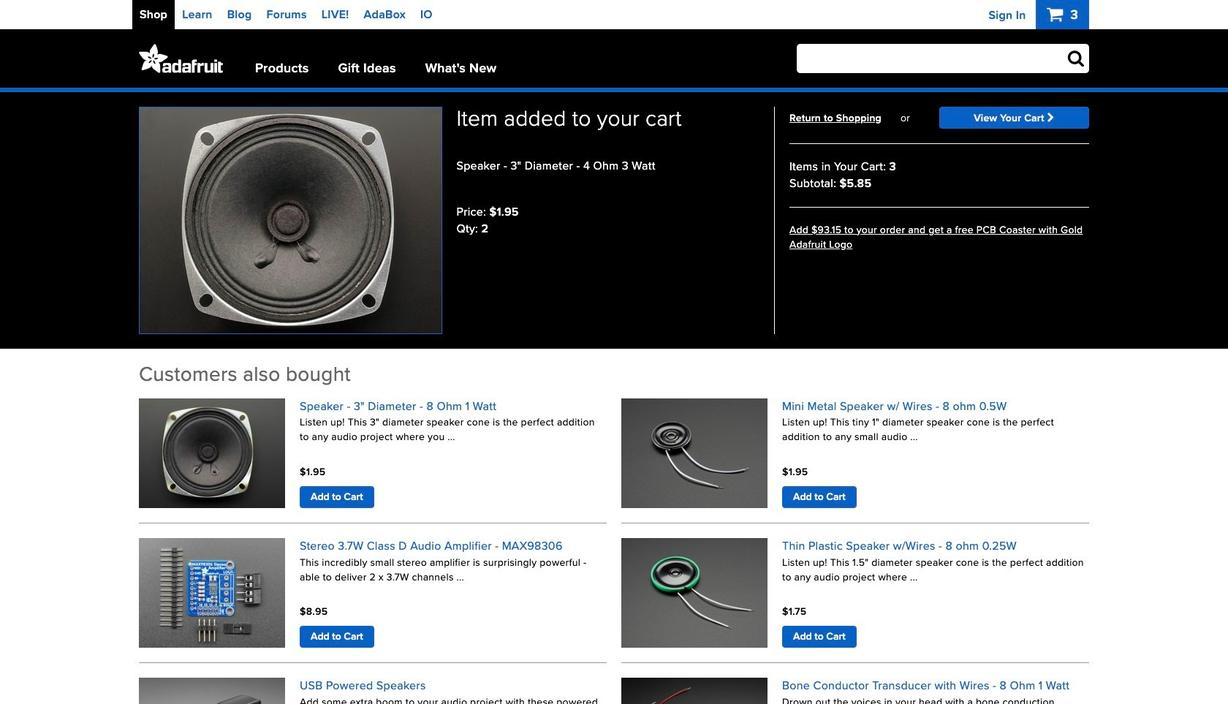 Task type: describe. For each thing, give the bounding box(es) containing it.
chevron right image
[[1048, 113, 1055, 123]]

shopping cart image
[[1047, 5, 1067, 23]]



Task type: vqa. For each thing, say whether or not it's contained in the screenshot.
region
yes



Task type: locate. For each thing, give the bounding box(es) containing it.
main content
[[139, 91, 1090, 121]]

search image
[[1068, 49, 1084, 67]]

adafruit logo image
[[139, 44, 223, 73]]

region
[[132, 363, 1097, 704]]

None text field
[[797, 44, 1090, 73]]

None search field
[[773, 44, 1090, 73]]



